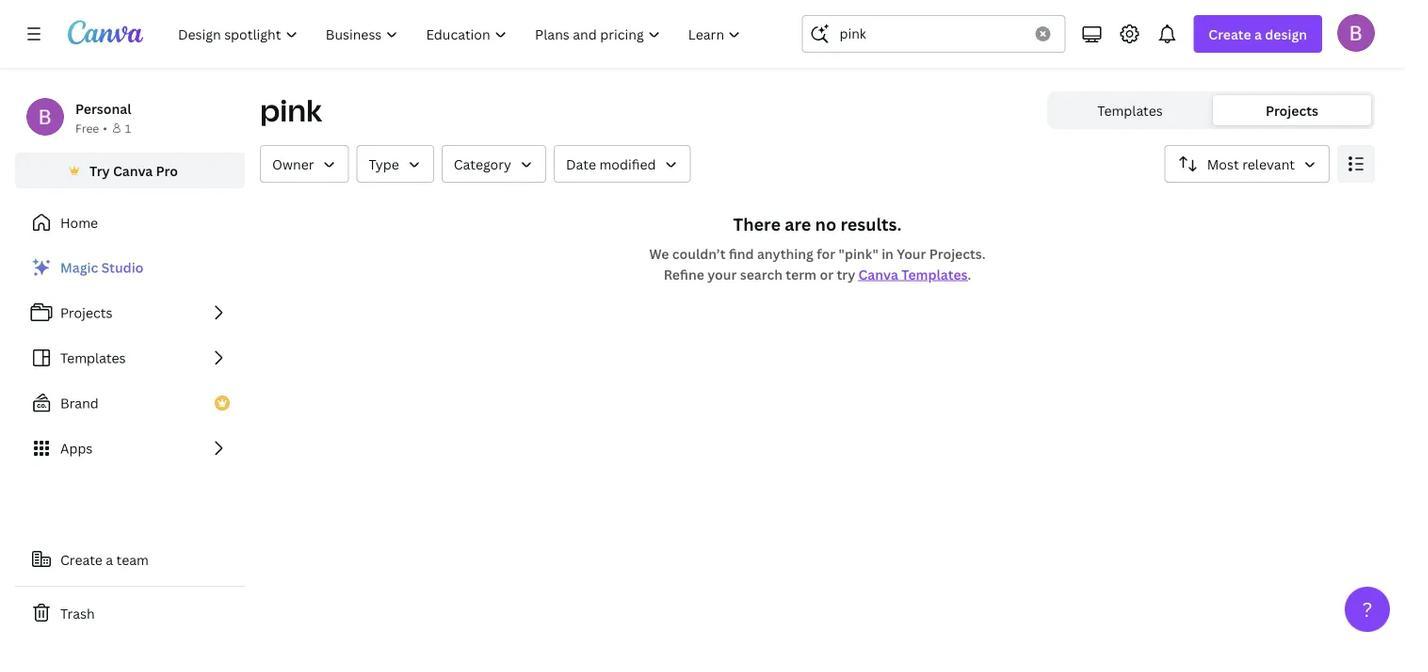 Task type: locate. For each thing, give the bounding box(es) containing it.
1 vertical spatial projects
[[60, 304, 113, 322]]

for
[[817, 244, 836, 262]]

templates inside list
[[60, 349, 126, 367]]

magic studio
[[60, 259, 144, 276]]

a left team
[[106, 550, 113, 568]]

1 horizontal spatial canva
[[859, 265, 898, 283]]

there
[[733, 212, 781, 235]]

projects.
[[929, 244, 986, 262]]

free
[[75, 120, 99, 136]]

list containing magic studio
[[15, 249, 245, 467]]

0 vertical spatial templates link
[[1051, 95, 1209, 125]]

create inside button
[[60, 550, 103, 568]]

a inside button
[[106, 550, 113, 568]]

0 horizontal spatial templates
[[60, 349, 126, 367]]

create inside dropdown button
[[1209, 25, 1251, 43]]

try canva pro button
[[15, 153, 245, 188]]

0 vertical spatial templates
[[1097, 101, 1163, 119]]

1 horizontal spatial templates link
[[1051, 95, 1209, 125]]

create
[[1209, 25, 1251, 43], [60, 550, 103, 568]]

0 horizontal spatial templates link
[[15, 339, 245, 377]]

a
[[1255, 25, 1262, 43], [106, 550, 113, 568]]

date modified
[[566, 155, 656, 173]]

projects down magic
[[60, 304, 113, 322]]

0 horizontal spatial a
[[106, 550, 113, 568]]

canva right try
[[113, 162, 153, 179]]

create a team button
[[15, 541, 245, 578]]

2 vertical spatial templates
[[60, 349, 126, 367]]

.
[[968, 265, 971, 283]]

projects
[[1266, 101, 1319, 119], [60, 304, 113, 322]]

1 horizontal spatial a
[[1255, 25, 1262, 43]]

create left design
[[1209, 25, 1251, 43]]

0 horizontal spatial projects
[[60, 304, 113, 322]]

create left team
[[60, 550, 103, 568]]

brand
[[60, 394, 99, 412]]

0 vertical spatial canva
[[113, 162, 153, 179]]

1 horizontal spatial create
[[1209, 25, 1251, 43]]

pro
[[156, 162, 178, 179]]

list
[[15, 249, 245, 467]]

1 horizontal spatial projects
[[1266, 101, 1319, 119]]

Date modified button
[[554, 145, 691, 183]]

try
[[90, 162, 110, 179]]

a inside dropdown button
[[1255, 25, 1262, 43]]

canva down in
[[859, 265, 898, 283]]

templates link
[[1051, 95, 1209, 125], [15, 339, 245, 377]]

Owner button
[[260, 145, 349, 183]]

2 horizontal spatial templates
[[1097, 101, 1163, 119]]

a left design
[[1255, 25, 1262, 43]]

0 horizontal spatial create
[[60, 550, 103, 568]]

refine
[[664, 265, 704, 283]]

projects up relevant
[[1266, 101, 1319, 119]]

a for design
[[1255, 25, 1262, 43]]

1 vertical spatial templates link
[[15, 339, 245, 377]]

1 vertical spatial canva
[[859, 265, 898, 283]]

1 vertical spatial templates
[[901, 265, 968, 283]]

category
[[454, 155, 511, 173]]

team
[[116, 550, 149, 568]]

? button
[[1345, 587, 1390, 632]]

Most relevant button
[[1165, 145, 1330, 183]]

term
[[786, 265, 817, 283]]

0 vertical spatial a
[[1255, 25, 1262, 43]]

trash
[[60, 604, 95, 622]]

templates
[[1097, 101, 1163, 119], [901, 265, 968, 283], [60, 349, 126, 367]]

canva templates .
[[859, 265, 971, 283]]

your
[[897, 244, 926, 262]]

try canva pro
[[90, 162, 178, 179]]

0 horizontal spatial canva
[[113, 162, 153, 179]]

apps link
[[15, 429, 245, 467]]

1 vertical spatial a
[[106, 550, 113, 568]]

canva
[[113, 162, 153, 179], [859, 265, 898, 283]]

1 vertical spatial create
[[60, 550, 103, 568]]

pink
[[260, 89, 322, 130]]

results.
[[840, 212, 902, 235]]

create a design button
[[1194, 15, 1322, 53]]

1
[[125, 120, 131, 136]]

None search field
[[802, 15, 1066, 53]]

create a team
[[60, 550, 149, 568]]

0 vertical spatial create
[[1209, 25, 1251, 43]]



Task type: vqa. For each thing, say whether or not it's contained in the screenshot.
the topmost Create
yes



Task type: describe. For each thing, give the bounding box(es) containing it.
there are no results.
[[733, 212, 902, 235]]

create for create a team
[[60, 550, 103, 568]]

we couldn't find anything for "pink" in your projects. refine your search term or try
[[649, 244, 986, 283]]

Type button
[[356, 145, 434, 183]]

anything
[[757, 244, 814, 262]]

create for create a design
[[1209, 25, 1251, 43]]

create a design
[[1209, 25, 1307, 43]]

your
[[707, 265, 737, 283]]

date
[[566, 155, 596, 173]]

a for team
[[106, 550, 113, 568]]

projects inside projects link
[[60, 304, 113, 322]]

magic
[[60, 259, 98, 276]]

owner
[[272, 155, 314, 173]]

most relevant
[[1207, 155, 1295, 173]]

projects link
[[15, 294, 245, 332]]

magic studio link
[[15, 249, 245, 286]]

canva templates link
[[859, 265, 968, 283]]

top level navigation element
[[166, 15, 757, 53]]

apps
[[60, 439, 93, 457]]

home link
[[15, 203, 245, 241]]

modified
[[599, 155, 656, 173]]

find
[[729, 244, 754, 262]]

?
[[1362, 596, 1373, 623]]

personal
[[75, 99, 131, 117]]

in
[[882, 244, 894, 262]]

canva inside button
[[113, 162, 153, 179]]

relevant
[[1242, 155, 1295, 173]]

0 vertical spatial projects
[[1266, 101, 1319, 119]]

1 horizontal spatial templates
[[901, 265, 968, 283]]

home
[[60, 213, 98, 231]]

we
[[649, 244, 669, 262]]

try
[[837, 265, 855, 283]]

•
[[103, 120, 107, 136]]

brand link
[[15, 384, 245, 422]]

design
[[1265, 25, 1307, 43]]

couldn't
[[672, 244, 726, 262]]

free •
[[75, 120, 107, 136]]

type
[[369, 155, 399, 173]]

studio
[[101, 259, 144, 276]]

Search search field
[[840, 16, 1024, 52]]

most
[[1207, 155, 1239, 173]]

trash link
[[15, 594, 245, 632]]

Category button
[[442, 145, 546, 183]]

no
[[815, 212, 837, 235]]

"pink"
[[839, 244, 879, 262]]

are
[[785, 212, 811, 235]]

search
[[740, 265, 783, 283]]

or
[[820, 265, 834, 283]]

bob builder image
[[1337, 14, 1375, 52]]



